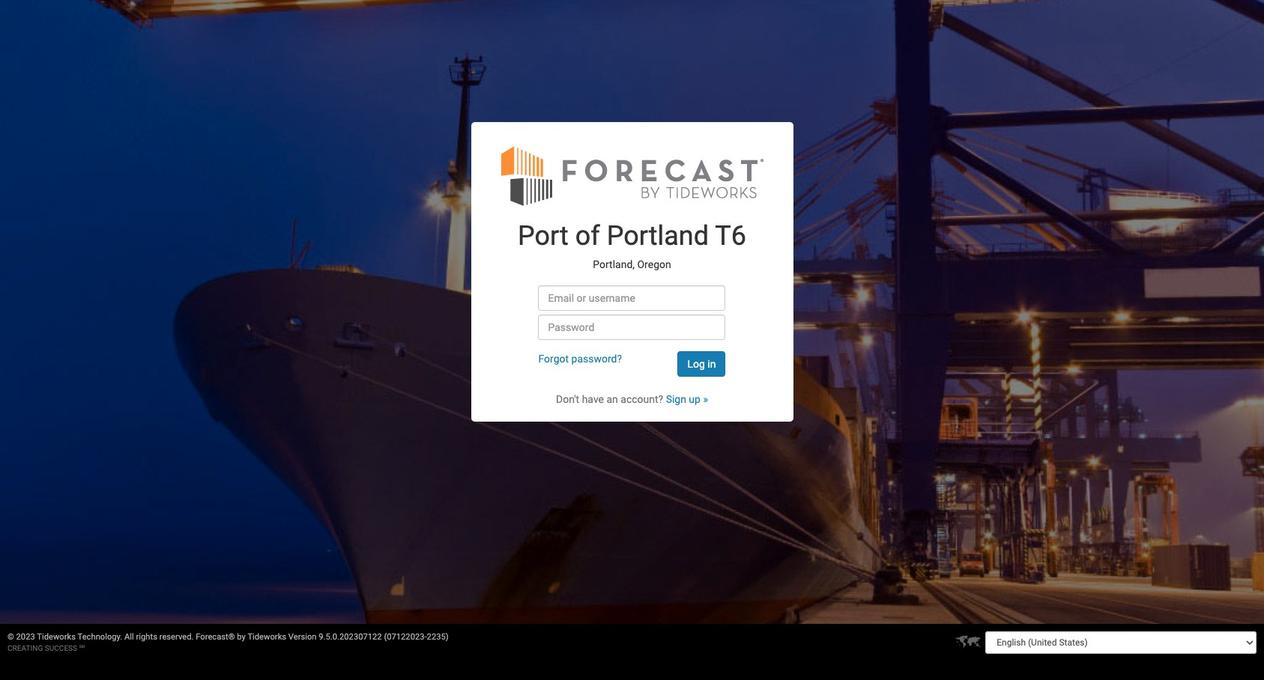 Task type: vqa. For each thing, say whether or not it's contained in the screenshot.
the Don't have an account? Sign up »
yes



Task type: locate. For each thing, give the bounding box(es) containing it.
version
[[289, 633, 317, 643]]

0 horizontal spatial tideworks
[[37, 633, 76, 643]]

(07122023-
[[384, 633, 427, 643]]

by
[[237, 633, 246, 643]]

℠
[[79, 645, 85, 653]]

account?
[[621, 394, 664, 406]]

log in button
[[678, 352, 726, 377]]

portland,
[[593, 259, 635, 271]]

forecast® by tideworks image
[[501, 145, 764, 207]]

1 horizontal spatial tideworks
[[248, 633, 286, 643]]

©
[[7, 633, 14, 643]]

don't
[[556, 394, 580, 406]]

port
[[518, 221, 569, 252]]

in
[[708, 359, 716, 371]]

2023
[[16, 633, 35, 643]]

creating
[[7, 645, 43, 653]]

© 2023 tideworks technology. all rights reserved. forecast® by tideworks version 9.5.0.202307122 (07122023-2235) creating success ℠
[[7, 633, 449, 653]]

9.5.0.202307122
[[319, 633, 382, 643]]

port of portland t6 portland, oregon
[[518, 221, 747, 271]]

tideworks up success on the bottom of page
[[37, 633, 76, 643]]

tideworks right by
[[248, 633, 286, 643]]

reserved.
[[159, 633, 194, 643]]

all
[[124, 633, 134, 643]]

2 tideworks from the left
[[248, 633, 286, 643]]

forecast®
[[196, 633, 235, 643]]

2235)
[[427, 633, 449, 643]]

t6
[[715, 221, 747, 252]]

sign up » link
[[666, 394, 709, 406]]

tideworks
[[37, 633, 76, 643], [248, 633, 286, 643]]

sign
[[666, 394, 687, 406]]



Task type: describe. For each thing, give the bounding box(es) containing it.
forgot password? link
[[539, 353, 622, 365]]

technology.
[[78, 633, 122, 643]]

password?
[[572, 353, 622, 365]]

have
[[582, 394, 604, 406]]

1 tideworks from the left
[[37, 633, 76, 643]]

success
[[45, 645, 77, 653]]

rights
[[136, 633, 157, 643]]

an
[[607, 394, 618, 406]]

log
[[688, 359, 705, 371]]

Password password field
[[539, 315, 726, 341]]

up
[[689, 394, 701, 406]]

portland
[[607, 221, 709, 252]]

don't have an account? sign up »
[[556, 394, 709, 406]]

Email or username text field
[[539, 286, 726, 311]]

of
[[576, 221, 600, 252]]

oregon
[[638, 259, 672, 271]]

forgot
[[539, 353, 569, 365]]

»
[[704, 394, 709, 406]]

forgot password? log in
[[539, 353, 716, 371]]



